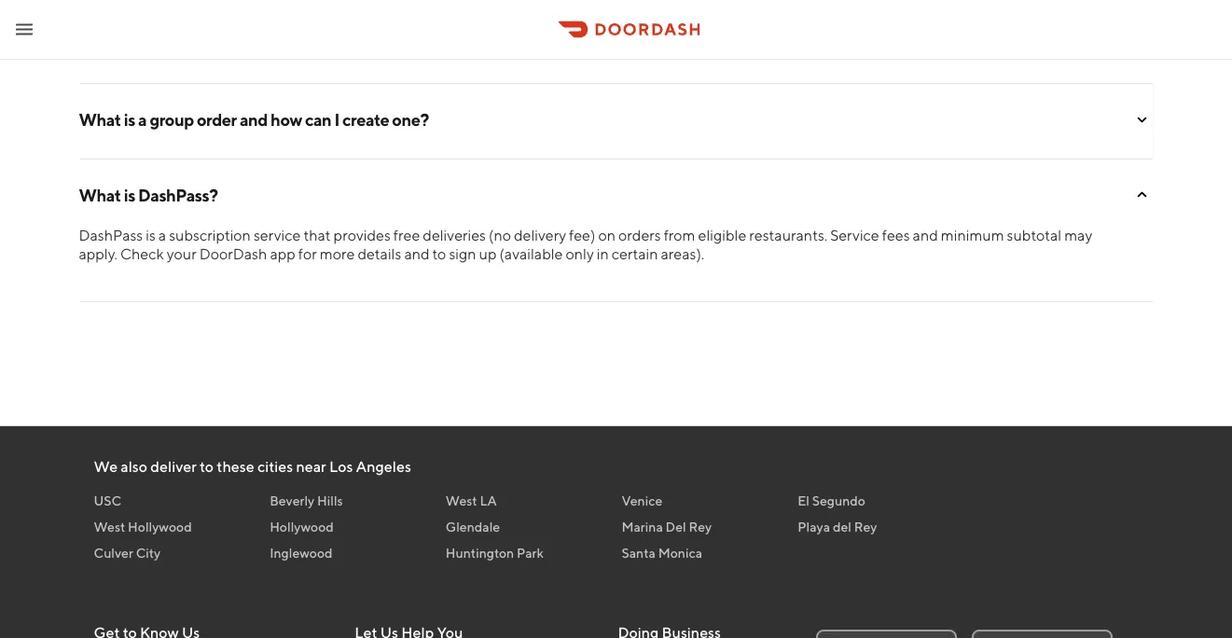 Task type: vqa. For each thing, say whether or not it's contained in the screenshot.
Back button
no



Task type: describe. For each thing, give the bounding box(es) containing it.
beverly hills
[[270, 493, 343, 509]]

culver city link
[[94, 544, 259, 563]]

also
[[121, 458, 148, 476]]

los
[[329, 458, 353, 476]]

del
[[833, 519, 852, 535]]

west hollywood link
[[94, 518, 259, 537]]

what is a group order and how can i create one?
[[79, 109, 429, 129]]

for
[[298, 245, 317, 263]]

angeles
[[356, 458, 412, 476]]

hollywood inside west hollywood link
[[128, 519, 192, 535]]

(no
[[489, 226, 511, 244]]

usc link
[[94, 492, 259, 511]]

app
[[270, 245, 296, 263]]

apply.
[[79, 245, 118, 263]]

playa del rey link
[[798, 518, 963, 537]]

order
[[197, 109, 237, 129]]

el
[[798, 493, 810, 509]]

inglewood
[[270, 546, 333, 561]]

hollywood link
[[270, 518, 435, 537]]

restaurants.
[[750, 226, 828, 244]]

santa monica link
[[622, 544, 787, 563]]

to inside dashpass is a subscription service that provides free deliveries (no delivery fee) on orders from eligible restaurants. service fees and minimum subtotal may apply. check your doordash app for more details and to sign up (available only in certain areas).
[[433, 245, 446, 263]]

santa
[[622, 546, 656, 561]]

west hollywood
[[94, 519, 192, 535]]

areas).
[[661, 245, 705, 263]]

one?
[[392, 109, 429, 129]]

create
[[343, 109, 389, 129]]

may
[[1065, 226, 1093, 244]]

free
[[394, 226, 420, 244]]

is for group
[[124, 109, 135, 129]]

that
[[304, 226, 331, 244]]

west for west la
[[446, 493, 478, 509]]

west for west hollywood
[[94, 519, 125, 535]]

group
[[150, 109, 194, 129]]

west la
[[446, 493, 497, 509]]

what is dashpass?
[[79, 185, 218, 205]]

segundo
[[813, 493, 866, 509]]

minimum
[[942, 226, 1005, 244]]

huntington park link
[[446, 544, 611, 563]]

huntington
[[446, 546, 514, 561]]

a for group
[[138, 109, 147, 129]]

0 vertical spatial and
[[240, 109, 268, 129]]

details
[[358, 245, 402, 263]]

culver city
[[94, 546, 161, 561]]

west la link
[[446, 492, 611, 511]]

marina del rey
[[622, 519, 712, 535]]

we also deliver to these cities near los angeles
[[94, 458, 412, 476]]

playa del rey
[[798, 519, 878, 535]]

el segundo
[[798, 493, 866, 509]]

hollywood inside hollywood link
[[270, 519, 334, 535]]

i
[[335, 109, 340, 129]]

playa
[[798, 519, 831, 535]]

rey for marina del rey
[[689, 519, 712, 535]]

santa monica
[[622, 546, 703, 561]]

how
[[271, 109, 302, 129]]

la
[[480, 493, 497, 509]]

on
[[599, 226, 616, 244]]

doordash
[[199, 245, 267, 263]]

city
[[136, 546, 161, 561]]

glendale
[[446, 519, 500, 535]]

marina
[[622, 519, 663, 535]]

service
[[831, 226, 880, 244]]

your
[[167, 245, 197, 263]]

service
[[254, 226, 301, 244]]



Task type: locate. For each thing, give the bounding box(es) containing it.
can
[[305, 109, 332, 129]]

open menu image
[[13, 18, 35, 41]]

more
[[320, 245, 355, 263]]

0 horizontal spatial rey
[[689, 519, 712, 535]]

these
[[217, 458, 255, 476]]

2 vertical spatial and
[[404, 245, 430, 263]]

rey for playa del rey
[[855, 519, 878, 535]]

and down free
[[404, 245, 430, 263]]

to left sign
[[433, 245, 446, 263]]

(available
[[500, 245, 563, 263]]

0 horizontal spatial and
[[240, 109, 268, 129]]

check
[[120, 245, 164, 263]]

delivery
[[514, 226, 567, 244]]

hollywood up the city
[[128, 519, 192, 535]]

2 horizontal spatial and
[[913, 226, 939, 244]]

dashpass
[[79, 226, 143, 244]]

2 rey from the left
[[855, 519, 878, 535]]

1 horizontal spatial rey
[[855, 519, 878, 535]]

monica
[[659, 546, 703, 561]]

to left these
[[200, 458, 214, 476]]

to
[[433, 245, 446, 263], [200, 458, 214, 476]]

0 vertical spatial west
[[446, 493, 478, 509]]

beverly
[[270, 493, 315, 509]]

in
[[597, 245, 609, 263]]

marina del rey link
[[622, 518, 787, 537]]

provides
[[334, 226, 391, 244]]

up
[[479, 245, 497, 263]]

fee)
[[569, 226, 596, 244]]

1 vertical spatial a
[[159, 226, 166, 244]]

west
[[446, 493, 478, 509], [94, 519, 125, 535]]

0 horizontal spatial a
[[138, 109, 147, 129]]

dashpass is a subscription service that provides free deliveries (no delivery fee) on orders from eligible restaurants. service fees and minimum subtotal may apply. check your doordash app for more details and to sign up (available only in certain areas).
[[79, 226, 1093, 263]]

0 vertical spatial to
[[433, 245, 446, 263]]

park
[[517, 546, 544, 561]]

deliver
[[151, 458, 197, 476]]

and left how
[[240, 109, 268, 129]]

only
[[566, 245, 594, 263]]

sign
[[449, 245, 476, 263]]

a up check
[[159, 226, 166, 244]]

near
[[296, 458, 326, 476]]

1 vertical spatial what
[[79, 185, 121, 205]]

glendale link
[[446, 518, 611, 537]]

is for subscription
[[146, 226, 156, 244]]

1 vertical spatial is
[[124, 185, 135, 205]]

1 horizontal spatial west
[[446, 493, 478, 509]]

west left la
[[446, 493, 478, 509]]

a inside dashpass is a subscription service that provides free deliveries (no delivery fee) on orders from eligible restaurants. service fees and minimum subtotal may apply. check your doordash app for more details and to sign up (available only in certain areas).
[[159, 226, 166, 244]]

0 vertical spatial what
[[79, 109, 121, 129]]

certain
[[612, 245, 658, 263]]

what for what is dashpass?
[[79, 185, 121, 205]]

is up "dashpass"
[[124, 185, 135, 205]]

subscription
[[169, 226, 251, 244]]

is inside dashpass is a subscription service that provides free deliveries (no delivery fee) on orders from eligible restaurants. service fees and minimum subtotal may apply. check your doordash app for more details and to sign up (available only in certain areas).
[[146, 226, 156, 244]]

hills
[[317, 493, 343, 509]]

1 horizontal spatial a
[[159, 226, 166, 244]]

1 hollywood from the left
[[128, 519, 192, 535]]

download on the google play store image
[[982, 634, 1104, 638]]

venice link
[[622, 492, 787, 511]]

venice
[[622, 493, 663, 509]]

2 what from the top
[[79, 185, 121, 205]]

0 vertical spatial is
[[124, 109, 135, 129]]

1 rey from the left
[[689, 519, 712, 535]]

0 horizontal spatial to
[[200, 458, 214, 476]]

0 horizontal spatial west
[[94, 519, 125, 535]]

what for what is a group order and how can i create one?
[[79, 109, 121, 129]]

what left group
[[79, 109, 121, 129]]

fees
[[883, 226, 911, 244]]

2 vertical spatial is
[[146, 226, 156, 244]]

from
[[664, 226, 696, 244]]

0 horizontal spatial hollywood
[[128, 519, 192, 535]]

1 vertical spatial to
[[200, 458, 214, 476]]

orders
[[619, 226, 661, 244]]

west down usc
[[94, 519, 125, 535]]

is up check
[[146, 226, 156, 244]]

2 hollywood from the left
[[270, 519, 334, 535]]

inglewood link
[[270, 544, 435, 563]]

1 what from the top
[[79, 109, 121, 129]]

a left group
[[138, 109, 147, 129]]

1 horizontal spatial and
[[404, 245, 430, 263]]

1 vertical spatial and
[[913, 226, 939, 244]]

deliveries
[[423, 226, 486, 244]]

rey
[[689, 519, 712, 535], [855, 519, 878, 535]]

dashpass?
[[138, 185, 218, 205]]

beverly hills link
[[270, 492, 435, 511]]

a
[[138, 109, 147, 129], [159, 226, 166, 244]]

subtotal
[[1008, 226, 1062, 244]]

0 vertical spatial a
[[138, 109, 147, 129]]

and
[[240, 109, 268, 129], [913, 226, 939, 244], [404, 245, 430, 263]]

hollywood up the inglewood
[[270, 519, 334, 535]]

eligible
[[699, 226, 747, 244]]

del
[[666, 519, 687, 535]]

is
[[124, 109, 135, 129], [124, 185, 135, 205], [146, 226, 156, 244]]

and right fees
[[913, 226, 939, 244]]

is left group
[[124, 109, 135, 129]]

1 horizontal spatial hollywood
[[270, 519, 334, 535]]

what
[[79, 109, 121, 129], [79, 185, 121, 205]]

what up "dashpass"
[[79, 185, 121, 205]]

1 vertical spatial west
[[94, 519, 125, 535]]

usc
[[94, 493, 122, 509]]

culver
[[94, 546, 133, 561]]

download on the app store image
[[826, 634, 948, 638]]

a for subscription
[[159, 226, 166, 244]]

el segundo link
[[798, 492, 963, 511]]

we
[[94, 458, 118, 476]]

cities
[[258, 458, 293, 476]]

hollywood
[[128, 519, 192, 535], [270, 519, 334, 535]]

1 horizontal spatial to
[[433, 245, 446, 263]]

huntington park
[[446, 546, 544, 561]]



